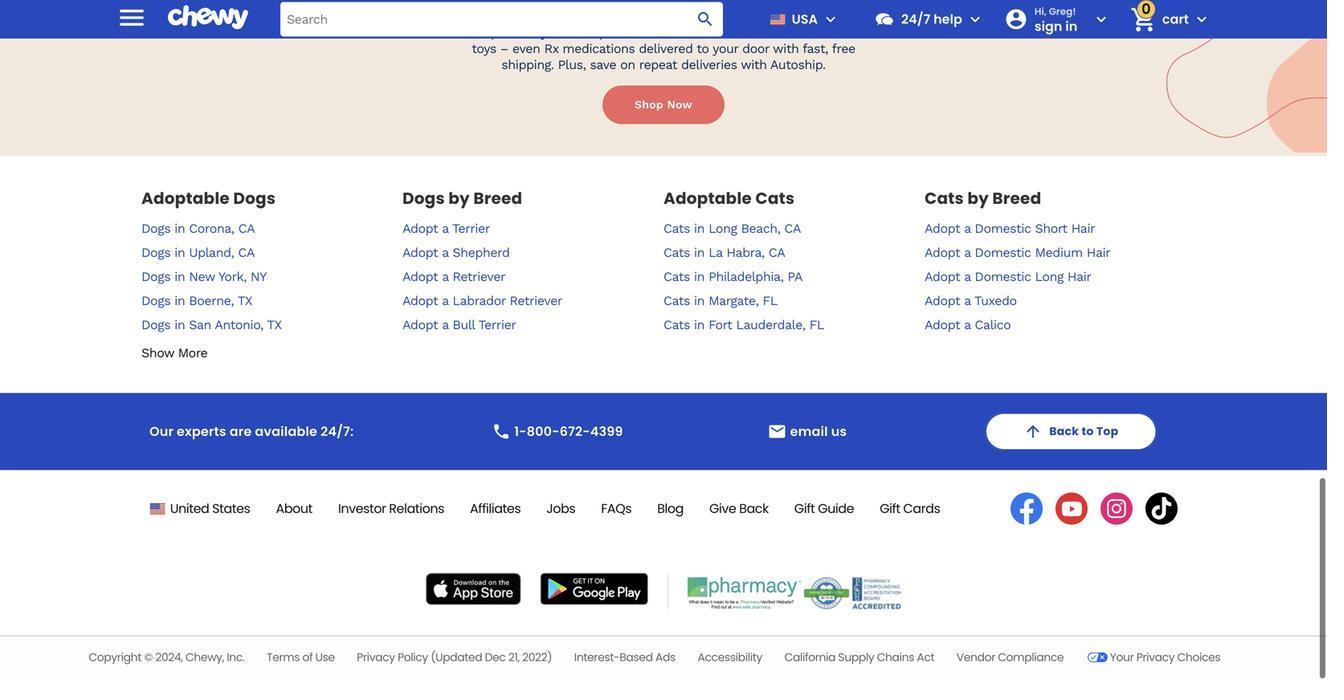 Task type: locate. For each thing, give the bounding box(es) containing it.
back
[[1050, 426, 1079, 441], [739, 502, 769, 520]]

gift cards
[[880, 502, 941, 520]]

terrier up shepherd
[[452, 223, 490, 238]]

0 vertical spatial tx
[[238, 295, 252, 310]]

hair down medium
[[1068, 271, 1092, 286]]

cats left la
[[664, 247, 690, 262]]

a down adopt a shepherd
[[442, 271, 449, 286]]

privacy left policy
[[357, 652, 395, 668]]

24/7
[[902, 10, 931, 28]]

breed up shepherd
[[474, 189, 523, 211]]

in
[[174, 223, 185, 238], [694, 223, 705, 238], [174, 247, 185, 262], [694, 247, 705, 262], [174, 271, 185, 286], [694, 271, 705, 286], [174, 295, 185, 310], [694, 295, 705, 310], [174, 319, 185, 334], [694, 319, 705, 334]]

1 horizontal spatial gift
[[880, 502, 901, 520]]

0 horizontal spatial breed
[[474, 189, 523, 211]]

in left fort
[[694, 319, 705, 334]]

0 vertical spatial long
[[709, 223, 737, 238]]

1 vertical spatial with
[[773, 43, 799, 58]]

1 vertical spatial back
[[739, 502, 769, 520]]

1 horizontal spatial retriever
[[510, 295, 563, 310]]

cats left fort
[[664, 319, 690, 334]]

united states button
[[149, 502, 250, 520]]

retriever
[[453, 271, 506, 286], [510, 295, 563, 310]]

tx
[[238, 295, 252, 310], [267, 319, 282, 334]]

long up cats in la habra,             ca link
[[709, 223, 737, 238]]

cats up cats in la habra,             ca
[[664, 223, 690, 238]]

breed up adopt a domestic short hair link
[[993, 189, 1042, 211]]

in up dogs in upland,             ca
[[174, 223, 185, 238]]

a for adopt a calico
[[965, 319, 971, 334]]

0 vertical spatial to
[[697, 43, 709, 58]]

jobs link
[[547, 502, 576, 520]]

with up autoship.
[[773, 43, 799, 58]]

dogs in upland,             ca link
[[141, 247, 255, 262]]

0 horizontal spatial tx
[[238, 295, 252, 310]]

2 vertical spatial hair
[[1068, 271, 1092, 286]]

by for cats
[[968, 189, 989, 211]]

email us
[[790, 424, 847, 443]]

hair for adopt a domestic short hair
[[1072, 223, 1095, 238]]

experts
[[177, 424, 226, 443]]

vendor
[[957, 652, 996, 668]]

hair for adopt a domestic medium hair
[[1087, 247, 1111, 262]]

in for la
[[694, 247, 705, 262]]

1 horizontal spatial back
[[1050, 426, 1079, 441]]

chewy home image
[[168, 0, 248, 35]]

back left top
[[1050, 426, 1079, 441]]

top
[[1097, 426, 1119, 441]]

0 vertical spatial retriever
[[453, 271, 506, 286]]

calico
[[975, 319, 1011, 334]]

0 horizontal spatial retriever
[[453, 271, 506, 286]]

dogs for dogs by breed
[[403, 189, 445, 211]]

in up cats in la habra,             ca
[[694, 223, 705, 238]]

essentials.
[[694, 27, 756, 42]]

in left the new
[[174, 271, 185, 286]]

give
[[710, 502, 736, 520]]

adopt for adopt a terrier
[[403, 223, 438, 238]]

affiliates link
[[470, 502, 521, 520]]

1 vertical spatial your
[[713, 43, 739, 58]]

domestic up tuxedo
[[975, 271, 1032, 286]]

back right give
[[739, 502, 769, 520]]

1 horizontal spatial by
[[968, 189, 989, 211]]

1 horizontal spatial tx
[[267, 319, 282, 334]]

adopt down adopt a tuxedo
[[925, 319, 961, 334]]

3 domestic from the top
[[975, 271, 1032, 286]]

autoship.
[[771, 59, 826, 74]]

2 adoptable from the left
[[664, 189, 752, 211]]

adopt for adopt a domestic medium hair
[[925, 247, 961, 262]]

united states
[[170, 502, 250, 520]]

Search text field
[[280, 2, 723, 37]]

1 gift from the left
[[795, 502, 815, 520]]

menu image
[[116, 1, 148, 34]]

states
[[212, 502, 250, 520]]

terms
[[267, 652, 300, 668]]

domestic for medium
[[975, 247, 1032, 262]]

2 vertical spatial with
[[741, 59, 767, 74]]

1 horizontal spatial privacy
[[1137, 652, 1175, 668]]

privacy right your
[[1137, 652, 1175, 668]]

to left top
[[1082, 426, 1094, 441]]

cart menu image
[[1193, 10, 1212, 29]]

fl up lauderdale,
[[763, 295, 778, 310]]

adopt for adopt a calico
[[925, 319, 961, 334]]

to up deliveries
[[697, 43, 709, 58]]

cats up adopt a domestic short hair in the right top of the page
[[925, 189, 964, 211]]

antonio,
[[215, 319, 263, 334]]

0 vertical spatial back
[[1050, 426, 1079, 441]]

fl
[[763, 295, 778, 310], [810, 319, 824, 334]]

2 by from the left
[[968, 189, 989, 211]]

cats for cats in la habra,             ca
[[664, 247, 690, 262]]

welcome
[[598, 0, 678, 7]]

give back
[[710, 502, 769, 520]]

0 vertical spatial hair
[[1072, 223, 1095, 238]]

domestic up adopt a domestic medium hair
[[975, 223, 1032, 238]]

2 privacy from the left
[[1137, 652, 1175, 668]]

terrier down the adopt a labrador retriever
[[479, 319, 516, 334]]

2 domestic from the top
[[975, 247, 1032, 262]]

adopt
[[403, 223, 438, 238], [925, 223, 961, 238], [403, 247, 438, 262], [925, 247, 961, 262], [403, 271, 438, 286], [925, 271, 961, 286], [403, 295, 438, 310], [925, 295, 961, 310], [403, 319, 438, 334], [925, 319, 961, 334]]

2 gift from the left
[[880, 502, 901, 520]]

back to top button
[[985, 414, 1158, 453]]

adopt up adopt a tuxedo
[[925, 247, 961, 262]]

long
[[709, 223, 737, 238], [1035, 271, 1064, 286]]

with left all at the top of page
[[623, 27, 649, 42]]

cats up cats in margate,             fl
[[664, 271, 690, 286]]

our
[[149, 424, 174, 443]]

facebook image
[[1011, 495, 1043, 527]]

interest-based ads
[[574, 652, 676, 668]]

your
[[541, 27, 567, 42], [713, 43, 739, 58]]

them
[[681, 0, 729, 7]]

–
[[501, 43, 509, 58]]

1 vertical spatial domestic
[[975, 247, 1032, 262]]

1 domestic from the top
[[975, 223, 1032, 238]]

adopt down adopt a shepherd link
[[403, 271, 438, 286]]

a for adopt a shepherd
[[442, 247, 449, 262]]

adoptable for adoptable cats
[[664, 189, 752, 211]]

a left bull
[[442, 319, 449, 334]]

adopt up adopt a tuxedo link
[[925, 271, 961, 286]]

2 vertical spatial domestic
[[975, 271, 1032, 286]]

your privacy choices
[[1110, 652, 1221, 668]]

in down dogs in corona,             ca
[[174, 247, 185, 262]]

food,
[[784, 27, 814, 42]]

a down the adopt a terrier
[[442, 247, 449, 262]]

a up adopt a shepherd
[[442, 223, 449, 238]]

0 horizontal spatial to
[[697, 43, 709, 58]]

tx right antonio,
[[267, 319, 282, 334]]

cats in margate,             fl
[[664, 295, 778, 310]]

your up rx
[[541, 27, 567, 42]]

24/7 help
[[902, 10, 963, 28]]

retriever right labrador
[[510, 295, 563, 310]]

cats for cats in long beach,             ca
[[664, 223, 690, 238]]

a down adopt a tuxedo
[[965, 319, 971, 334]]

supply
[[839, 652, 875, 668]]

by up adopt a domestic short hair link
[[968, 189, 989, 211]]

show more button
[[141, 347, 208, 363]]

672-
[[560, 424, 590, 443]]

a up adopt a tuxedo
[[965, 271, 971, 286]]

0 horizontal spatial gift
[[795, 502, 815, 520]]

dogs
[[233, 189, 276, 211], [403, 189, 445, 211], [141, 223, 171, 238], [141, 247, 171, 262], [141, 271, 171, 286], [141, 295, 171, 310], [141, 319, 171, 334]]

privacy
[[357, 652, 395, 668], [1137, 652, 1175, 668]]

gift for gift cards
[[880, 502, 901, 520]]

1 horizontal spatial adoptable
[[664, 189, 752, 211]]

back inside back to top button
[[1050, 426, 1079, 441]]

in for new
[[174, 271, 185, 286]]

in left boerne,
[[174, 295, 185, 310]]

hair right short
[[1072, 223, 1095, 238]]

0 horizontal spatial your
[[541, 27, 567, 42]]

0 vertical spatial domestic
[[975, 223, 1032, 238]]

1-800-672-4399 link
[[486, 418, 630, 450]]

new
[[571, 27, 595, 42]]

1 by from the left
[[449, 189, 470, 211]]

corona,
[[189, 223, 234, 238]]

in for long
[[694, 223, 705, 238]]

1 vertical spatial to
[[1082, 426, 1094, 441]]

adopt a bull terrier
[[403, 319, 516, 334]]

all
[[653, 27, 666, 42]]

a down adopt a retriever
[[442, 295, 449, 310]]

adopt left bull
[[403, 319, 438, 334]]

0 horizontal spatial long
[[709, 223, 737, 238]]

adopt for adopt a retriever
[[403, 271, 438, 286]]

faqs link
[[601, 502, 632, 520]]

adopt a domestic medium hair
[[925, 247, 1111, 262]]

adopt for adopt a labrador retriever
[[403, 295, 438, 310]]

a down the cats by breed
[[965, 223, 971, 238]]

help menu image
[[966, 10, 985, 29]]

1 vertical spatial long
[[1035, 271, 1064, 286]]

0 vertical spatial fl
[[763, 295, 778, 310]]

adopt down the cats by breed
[[925, 223, 961, 238]]

available
[[255, 424, 317, 443]]

1 adoptable from the left
[[141, 189, 230, 211]]

gift left "guide"
[[795, 502, 815, 520]]

gift
[[795, 502, 815, 520], [880, 502, 901, 520]]

1 horizontal spatial breed
[[993, 189, 1042, 211]]

cats in fort lauderdale,             fl link
[[664, 319, 824, 334]]

a for adopt a domestic long hair
[[965, 271, 971, 286]]

adopt for adopt a bull terrier
[[403, 319, 438, 334]]

adopt up adopt a calico link
[[925, 295, 961, 310]]

gift left cards
[[880, 502, 901, 520]]

terms of use link
[[267, 652, 335, 668]]

tx up antonio,
[[238, 295, 252, 310]]

adoptable up dogs in corona,             ca
[[141, 189, 230, 211]]

domestic up adopt a domestic long hair
[[975, 247, 1032, 262]]

in left san
[[174, 319, 185, 334]]

a for adopt a tuxedo
[[965, 295, 971, 310]]

a for adopt a labrador retriever
[[442, 295, 449, 310]]

items image
[[1129, 5, 1158, 34]]

tuxedo
[[975, 295, 1017, 310]]

adopt a tuxedo link
[[925, 295, 1017, 310]]

with down door
[[741, 59, 767, 74]]

1 breed from the left
[[474, 189, 523, 211]]

cats in long beach,             ca
[[664, 223, 801, 238]]

adopt down adopt a retriever
[[403, 295, 438, 310]]

dogs for dogs in new york,             ny
[[141, 271, 171, 286]]

a up adopt a domestic long hair link
[[965, 247, 971, 262]]

breed for dogs by breed
[[474, 189, 523, 211]]

in for margate,
[[694, 295, 705, 310]]

adopt down "adopt a terrier" link
[[403, 247, 438, 262]]

1 vertical spatial hair
[[1087, 247, 1111, 262]]

1 vertical spatial fl
[[810, 319, 824, 334]]

in left margate,
[[694, 295, 705, 310]]

show more
[[141, 347, 208, 363]]

in up cats in margate,             fl
[[694, 271, 705, 286]]

in for boerne,
[[174, 295, 185, 310]]

dogs in san antonio,             tx
[[141, 319, 282, 334]]

adopt a domestic long hair link
[[925, 271, 1092, 286]]

adopt for adopt a domestic short hair
[[925, 223, 961, 238]]

your down essentials.
[[713, 43, 739, 58]]

0 horizontal spatial fl
[[763, 295, 778, 310]]

by up "adopt a terrier" link
[[449, 189, 470, 211]]

a up adopt a calico link
[[965, 295, 971, 310]]

adoptable up cats in long beach,             ca
[[664, 189, 752, 211]]

in left la
[[694, 247, 705, 262]]

2 horizontal spatial with
[[773, 43, 799, 58]]

1 horizontal spatial fl
[[810, 319, 824, 334]]

adopt a calico link
[[925, 319, 1011, 334]]

1 vertical spatial tx
[[267, 319, 282, 334]]

submit search image
[[696, 10, 715, 29]]

1-
[[515, 424, 527, 443]]

fast,
[[803, 43, 829, 58]]

cats by breed
[[925, 189, 1042, 211]]

york,
[[218, 271, 247, 286]]

a for adopt a retriever
[[442, 271, 449, 286]]

1 vertical spatial retriever
[[510, 295, 563, 310]]

0 horizontal spatial adoptable
[[141, 189, 230, 211]]

1 horizontal spatial to
[[1082, 426, 1094, 441]]

chains
[[877, 652, 915, 668]]

2 breed from the left
[[993, 189, 1042, 211]]

fl right lauderdale,
[[810, 319, 824, 334]]

dogs by breed
[[403, 189, 523, 211]]

about
[[276, 502, 313, 520]]

long down medium
[[1035, 271, 1064, 286]]

adopt a bull terrier link
[[403, 319, 516, 334]]

0 vertical spatial with
[[623, 27, 649, 42]]

hair right medium
[[1087, 247, 1111, 262]]

1 horizontal spatial your
[[713, 43, 739, 58]]

help
[[934, 10, 963, 28]]

california supply chains act link
[[785, 652, 935, 668]]

,
[[181, 652, 183, 668]]

your
[[1110, 652, 1134, 668]]

0 horizontal spatial privacy
[[357, 652, 395, 668]]

0 horizontal spatial by
[[449, 189, 470, 211]]

retriever up labrador
[[453, 271, 506, 286]]

adopt for adopt a domestic long hair
[[925, 271, 961, 286]]

cats left margate,
[[664, 295, 690, 310]]

adopt up adopt a shepherd
[[403, 223, 438, 238]]

cats for cats in philadelphia,             pa
[[664, 271, 690, 286]]

give back link
[[710, 502, 769, 520]]

adoptable cats
[[664, 189, 795, 211]]



Task type: describe. For each thing, give the bounding box(es) containing it.
tiktok image
[[1146, 495, 1178, 527]]

adopt a domestic medium hair link
[[925, 247, 1111, 262]]

on
[[621, 59, 635, 74]]

account menu image
[[1092, 10, 1111, 29]]

domestic for long
[[975, 271, 1032, 286]]

investor relations link
[[338, 502, 444, 520]]

adopt a retriever
[[403, 271, 506, 286]]

cats for cats by breed
[[925, 189, 964, 211]]

in for fort
[[694, 319, 705, 334]]

short
[[1035, 223, 1068, 238]]

in for san
[[174, 319, 185, 334]]

dogs for dogs in san antonio,             tx
[[141, 319, 171, 334]]

0 horizontal spatial with
[[623, 27, 649, 42]]

adopt for adopt a shepherd
[[403, 247, 438, 262]]

adopt a shepherd
[[403, 247, 510, 262]]

adopt a retriever link
[[403, 271, 506, 286]]

accessibility
[[698, 652, 763, 668]]

hair for adopt a domestic long hair
[[1068, 271, 1092, 286]]

now
[[667, 100, 693, 113]]

treats,
[[818, 27, 856, 42]]

shop now button
[[603, 87, 725, 126]]

dogs in corona,             ca
[[141, 223, 255, 238]]

dogs in san antonio,             tx link
[[141, 319, 282, 334]]

adopt a labrador retriever link
[[403, 295, 563, 310]]

gift for gift guide
[[795, 502, 815, 520]]

in for philadelphia,
[[694, 271, 705, 286]]

dogs for dogs in corona,             ca
[[141, 223, 171, 238]]

san
[[189, 319, 211, 334]]

adoptable for adoptable dogs
[[141, 189, 230, 211]]

Product search field
[[280, 2, 723, 37]]

0 horizontal spatial back
[[739, 502, 769, 520]]

about link
[[276, 502, 313, 520]]

jobs
[[547, 502, 576, 520]]

hi,
[[1035, 5, 1047, 18]]

ca up ny
[[238, 247, 255, 262]]

menu image
[[821, 10, 841, 29]]

upland,
[[189, 247, 234, 262]]

cats in la habra,             ca link
[[664, 247, 785, 262]]

adopt a terrier link
[[403, 223, 490, 238]]

a for adopt a terrier
[[442, 223, 449, 238]]

©
[[144, 652, 153, 668]]

in
[[1066, 17, 1078, 35]]

0 vertical spatial your
[[541, 27, 567, 42]]

pet
[[599, 27, 619, 42]]

to inside the welcome them home prepare for your new pet with all the essentials. get food, treats, toys – even rx medications delivered to your door with fast, free shipping. plus, save on repeat deliveries with autoship.
[[697, 43, 709, 58]]

1 privacy from the left
[[357, 652, 395, 668]]

medications
[[563, 43, 635, 58]]

youtube image
[[1056, 495, 1088, 527]]

ca right corona,
[[238, 223, 255, 238]]

cats for cats in margate,             fl
[[664, 295, 690, 310]]

legitscript approved image
[[804, 580, 849, 612]]

compliance
[[998, 652, 1064, 668]]

usa
[[792, 10, 818, 28]]

adopt a tuxedo
[[925, 295, 1017, 310]]

pa
[[788, 271, 803, 286]]

habra,
[[727, 247, 765, 262]]

a for adopt a domestic medium hair
[[965, 247, 971, 262]]

ads
[[656, 652, 676, 668]]

blog link
[[657, 502, 684, 520]]

adopt for adopt a tuxedo
[[925, 295, 961, 310]]

blog
[[657, 502, 684, 520]]

cats in fort lauderdale,             fl
[[664, 319, 824, 334]]

usa button
[[763, 0, 841, 39]]

to inside back to top button
[[1082, 426, 1094, 441]]

ca right beach, in the top of the page
[[785, 223, 801, 238]]

labrador
[[453, 295, 506, 310]]

interest-based ads link
[[574, 652, 676, 668]]

medium
[[1035, 247, 1083, 262]]

more
[[178, 347, 208, 363]]

choices
[[1178, 652, 1221, 668]]

chewy support image
[[874, 9, 895, 30]]

gift guide
[[795, 502, 854, 520]]

welcome them home prepare for your new pet with all the essentials. get food, treats, toys – even rx medications delivered to your door with fast, free shipping. plus, save on repeat deliveries with autoship.
[[472, 0, 856, 74]]

your privacy choices link
[[1086, 648, 1221, 672]]

a for adopt a bull terrier
[[442, 319, 449, 334]]

repeat
[[639, 59, 677, 74]]

dogs for dogs in upland,             ca
[[141, 247, 171, 262]]

cats in margate,             fl link
[[664, 295, 778, 310]]

© 2024 , chewy, inc.
[[144, 652, 245, 668]]

by for dogs
[[449, 189, 470, 211]]

download android app image
[[541, 575, 649, 607]]

21,
[[508, 652, 520, 668]]

faqs
[[601, 502, 632, 520]]

la
[[709, 247, 723, 262]]

shop now
[[635, 100, 693, 113]]

even
[[513, 43, 540, 58]]

dogs for dogs in boerne,             tx
[[141, 295, 171, 310]]

2022)
[[522, 652, 552, 668]]

1 horizontal spatial long
[[1035, 271, 1064, 286]]

dec
[[485, 652, 506, 668]]

plus,
[[558, 59, 586, 74]]

adoptable dogs
[[141, 189, 276, 211]]

(updated
[[431, 652, 482, 668]]

prepare
[[472, 27, 517, 42]]

privacy choices image
[[1086, 648, 1110, 672]]

1 vertical spatial terrier
[[479, 319, 516, 334]]

in for upland,
[[174, 247, 185, 262]]

dogs in boerne,             tx link
[[141, 295, 252, 310]]

us
[[832, 424, 847, 443]]

domestic for short
[[975, 223, 1032, 238]]

based
[[620, 652, 653, 668]]

breed for cats by breed
[[993, 189, 1042, 211]]

in for corona,
[[174, 223, 185, 238]]

cart
[[1163, 10, 1189, 28]]

privacy policy (updated dec 21, 2022) link
[[357, 652, 552, 668]]

2024
[[155, 652, 181, 668]]

dogs in corona,             ca link
[[141, 223, 255, 238]]

adopt a terrier
[[403, 223, 490, 238]]

0 vertical spatial terrier
[[452, 223, 490, 238]]

home
[[639, 5, 689, 27]]

chewy,
[[186, 652, 224, 668]]

dogs in new york,             ny
[[141, 271, 267, 286]]

cats for cats in fort lauderdale,             fl
[[664, 319, 690, 334]]

go to achc pharmacy accreditation image
[[688, 580, 801, 612]]

1 horizontal spatial with
[[741, 59, 767, 74]]

instagram image
[[1101, 495, 1133, 527]]

ca down beach, in the top of the page
[[769, 247, 785, 262]]

shepherd
[[453, 247, 510, 262]]

guide
[[818, 502, 854, 520]]

dogs in upland,             ca
[[141, 247, 255, 262]]

download ios app image
[[426, 575, 521, 607]]

back to top
[[1050, 426, 1119, 441]]

a for adopt a domestic short hair
[[965, 223, 971, 238]]

rx
[[544, 43, 559, 58]]

california supply chains act
[[785, 652, 935, 668]]

compounding pharmacy approved image
[[853, 580, 902, 612]]

privacy inside your privacy choices link
[[1137, 652, 1175, 668]]

cats up beach, in the top of the page
[[756, 189, 795, 211]]

gift cards link
[[880, 502, 941, 520]]

adopt a calico
[[925, 319, 1011, 334]]



Task type: vqa. For each thing, say whether or not it's contained in the screenshot.
California
yes



